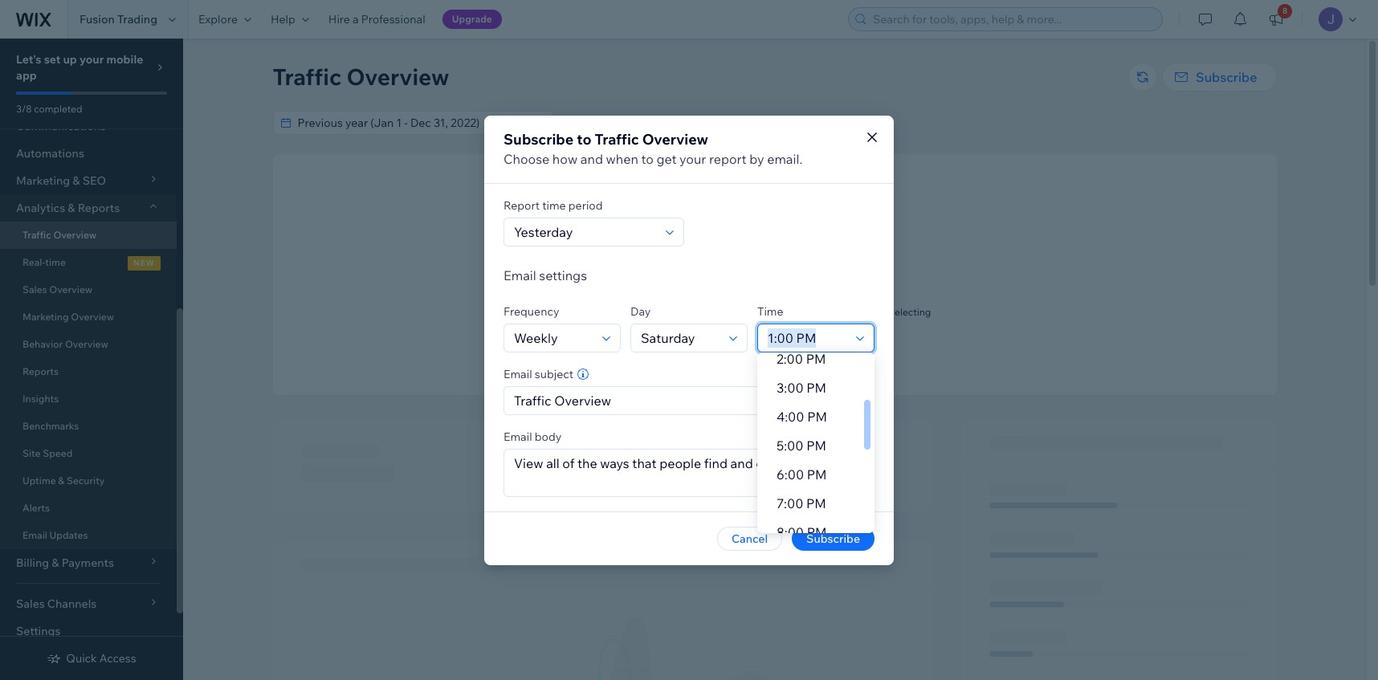 Task type: locate. For each thing, give the bounding box(es) containing it.
traffic overview down hire a professional link
[[273, 63, 449, 91]]

reports up traffic overview link
[[78, 201, 120, 215]]

enough
[[748, 287, 788, 301]]

0 horizontal spatial &
[[58, 475, 64, 487]]

email updates link
[[0, 522, 177, 549]]

& right uptime
[[58, 475, 64, 487]]

sidebar element
[[0, 0, 183, 680]]

email settings
[[504, 267, 587, 283]]

email subject
[[504, 367, 573, 381]]

Search for tools, apps, help & more... field
[[868, 8, 1157, 31]]

1 horizontal spatial to
[[614, 116, 625, 130]]

0 vertical spatial period
[[675, 116, 710, 130]]

0 horizontal spatial hire
[[328, 12, 350, 27]]

those
[[817, 306, 842, 318]]

4:00 pm
[[777, 409, 827, 425]]

professional
[[361, 12, 425, 27]]

1 vertical spatial reports
[[22, 365, 59, 377]]

time up hire a marketing expert 'link'
[[766, 318, 786, 330]]

explore
[[198, 12, 238, 27]]

overview up the marketing overview
[[49, 283, 92, 296]]

0 horizontal spatial to
[[577, 130, 591, 148]]

overview
[[347, 63, 449, 91], [642, 130, 708, 148], [53, 229, 97, 241], [49, 283, 92, 296], [71, 311, 114, 323], [65, 338, 108, 350]]

1 horizontal spatial subscribe
[[806, 531, 860, 546]]

traffic down "analytics"
[[22, 229, 51, 241]]

your right get
[[679, 151, 706, 167]]

1 horizontal spatial time
[[542, 198, 566, 212]]

site
[[686, 306, 703, 318]]

3/8 completed
[[16, 103, 82, 115]]

site
[[22, 447, 41, 459]]

traffic left on
[[774, 306, 801, 318]]

1 vertical spatial hire
[[722, 346, 741, 358]]

1 horizontal spatial traffic
[[273, 63, 341, 91]]

overview down marketing overview link
[[65, 338, 108, 350]]

hire right help button
[[328, 12, 350, 27]]

0 vertical spatial a
[[353, 12, 359, 27]]

pm right 4:00 on the bottom of page
[[807, 409, 827, 425]]

traffic overview
[[273, 63, 449, 91], [22, 229, 97, 241]]

traffic inside the subscribe to traffic overview choose how and when to get your report by email.
[[595, 130, 639, 148]]

2 horizontal spatial traffic
[[595, 130, 639, 148]]

overview for traffic overview link
[[53, 229, 97, 241]]

1 horizontal spatial reports
[[78, 201, 120, 215]]

& for analytics
[[68, 201, 75, 215]]

access
[[99, 651, 136, 666]]

automations
[[16, 146, 84, 161]]

1 vertical spatial traffic
[[595, 130, 639, 148]]

pm right 8:00
[[807, 524, 827, 540]]

compared to previous period (jan 1 - dec 31, 2021)
[[559, 116, 821, 130]]

upgrade button
[[442, 10, 502, 29]]

7:00
[[777, 495, 803, 512]]

traffic inside the sidebar element
[[22, 229, 51, 241]]

time
[[757, 304, 783, 318]]

& inside dropdown button
[[68, 201, 75, 215]]

&
[[68, 201, 75, 215], [58, 475, 64, 487]]

1 vertical spatial time
[[45, 256, 66, 268]]

pm right 3:00
[[806, 380, 826, 396]]

hire
[[328, 12, 350, 27], [722, 346, 741, 358]]

a
[[353, 12, 359, 27], [743, 346, 748, 358]]

to for previous
[[614, 116, 625, 130]]

period up report time period field
[[568, 198, 603, 212]]

reports inside dropdown button
[[78, 201, 120, 215]]

hire down another
[[722, 346, 741, 358]]

0 vertical spatial time
[[542, 198, 566, 212]]

time for report
[[542, 198, 566, 212]]

list box
[[757, 345, 875, 547]]

overview down sales overview link
[[71, 311, 114, 323]]

your inside the subscribe to traffic overview choose how and when to get your report by email.
[[679, 151, 706, 167]]

any
[[756, 306, 772, 318]]

0 vertical spatial hire
[[328, 12, 350, 27]]

3:00
[[777, 380, 804, 396]]

site speed
[[22, 447, 72, 459]]

overview down analytics & reports
[[53, 229, 97, 241]]

analytics & reports button
[[0, 194, 177, 222]]

pm
[[806, 351, 826, 367], [806, 380, 826, 396], [807, 409, 827, 425], [806, 438, 826, 454], [807, 467, 827, 483], [806, 495, 826, 512], [807, 524, 827, 540]]

when
[[606, 151, 638, 167]]

email left subject
[[504, 367, 532, 381]]

your inside not enough traffic looks like your site didn't have any traffic on those dates. try selecting another time period.
[[664, 306, 684, 318]]

email down alerts
[[22, 529, 47, 541]]

0 horizontal spatial reports
[[22, 365, 59, 377]]

hire for hire a professional
[[328, 12, 350, 27]]

pm right 5:00
[[806, 438, 826, 454]]

app
[[16, 68, 37, 83]]

dates.
[[844, 306, 872, 318]]

hire inside 'link'
[[722, 346, 741, 358]]

pm for 4:00 pm
[[807, 409, 827, 425]]

time right report
[[542, 198, 566, 212]]

None field
[[293, 112, 529, 134]]

reports link
[[0, 358, 177, 385]]

pm for 5:00 pm
[[806, 438, 826, 454]]

site speed link
[[0, 440, 177, 467]]

a inside 'link'
[[743, 346, 748, 358]]

not
[[725, 287, 745, 301]]

1 horizontal spatial hire
[[722, 346, 741, 358]]

traffic down help button
[[273, 63, 341, 91]]

analytics & reports
[[16, 201, 120, 215]]

quick access
[[66, 651, 136, 666]]

& for uptime
[[58, 475, 64, 487]]

reports up insights
[[22, 365, 59, 377]]

to left previous at the top of page
[[614, 116, 625, 130]]

Email subject field
[[509, 387, 869, 414]]

0 vertical spatial your
[[79, 52, 104, 67]]

overview inside 'link'
[[65, 338, 108, 350]]

0 vertical spatial traffic overview
[[273, 63, 449, 91]]

Frequency field
[[509, 324, 597, 351]]

overview up get
[[642, 130, 708, 148]]

dec
[[752, 116, 773, 130]]

pm right 6:00
[[807, 467, 827, 483]]

email for email settings
[[504, 267, 536, 283]]

to left get
[[641, 151, 654, 167]]

your right 'like' in the left top of the page
[[664, 306, 684, 318]]

-
[[746, 116, 750, 130]]

1 horizontal spatial traffic overview
[[273, 63, 449, 91]]

like
[[647, 306, 662, 318]]

0 vertical spatial &
[[68, 201, 75, 215]]

Email body text field
[[504, 449, 874, 496]]

traffic overview down analytics & reports
[[22, 229, 97, 241]]

31,
[[775, 116, 790, 130]]

time inside the sidebar element
[[45, 256, 66, 268]]

a left professional
[[353, 12, 359, 27]]

uptime & security link
[[0, 467, 177, 495]]

1 vertical spatial a
[[743, 346, 748, 358]]

marketing
[[22, 311, 69, 323]]

2 horizontal spatial time
[[766, 318, 786, 330]]

traffic up when
[[595, 130, 639, 148]]

time for real-
[[45, 256, 66, 268]]

cancel
[[732, 531, 768, 546]]

email left body
[[504, 429, 532, 444]]

1 vertical spatial period
[[568, 198, 603, 212]]

0 horizontal spatial traffic
[[22, 229, 51, 241]]

Time field
[[763, 324, 851, 351]]

quick access button
[[47, 651, 136, 666]]

1 horizontal spatial &
[[68, 201, 75, 215]]

2 vertical spatial your
[[664, 306, 684, 318]]

overview for marketing overview link
[[71, 311, 114, 323]]

0 vertical spatial subscribe
[[1196, 69, 1257, 85]]

0 horizontal spatial a
[[353, 12, 359, 27]]

fusion trading
[[80, 12, 157, 27]]

0 horizontal spatial subscribe
[[504, 130, 574, 148]]

pm right 7:00 at the bottom right of the page
[[806, 495, 826, 512]]

frequency
[[504, 304, 559, 318]]

time up the "sales overview"
[[45, 256, 66, 268]]

1 horizontal spatial subscribe button
[[1162, 63, 1276, 92]]

insights
[[22, 393, 59, 405]]

& right "analytics"
[[68, 201, 75, 215]]

report
[[709, 151, 747, 167]]

3:00 pm
[[777, 380, 826, 396]]

1 vertical spatial your
[[679, 151, 706, 167]]

body
[[535, 429, 562, 444]]

hire a professional link
[[319, 0, 435, 39]]

insights link
[[0, 385, 177, 413]]

updates
[[49, 529, 88, 541]]

5:00 pm
[[777, 438, 826, 454]]

0 horizontal spatial subscribe button
[[792, 526, 875, 550]]

traffic
[[273, 63, 341, 91], [595, 130, 639, 148], [22, 229, 51, 241]]

to for traffic
[[577, 130, 591, 148]]

let's
[[16, 52, 41, 67]]

traffic up on
[[791, 287, 824, 301]]

2 vertical spatial time
[[766, 318, 786, 330]]

reports
[[78, 201, 120, 215], [22, 365, 59, 377]]

2021)
[[792, 116, 821, 130]]

1 vertical spatial &
[[58, 475, 64, 487]]

Day field
[[636, 324, 724, 351]]

traffic overview inside the sidebar element
[[22, 229, 97, 241]]

email inside "link"
[[22, 529, 47, 541]]

sales overview
[[22, 283, 92, 296]]

0 horizontal spatial traffic overview
[[22, 229, 97, 241]]

0 vertical spatial reports
[[78, 201, 120, 215]]

pm right the 2:00
[[806, 351, 826, 367]]

1 vertical spatial subscribe
[[504, 130, 574, 148]]

to up and
[[577, 130, 591, 148]]

email up frequency
[[504, 267, 536, 283]]

period left (jan
[[675, 116, 710, 130]]

time
[[542, 198, 566, 212], [45, 256, 66, 268], [766, 318, 786, 330]]

1 vertical spatial subscribe button
[[792, 526, 875, 550]]

email
[[504, 267, 536, 283], [504, 367, 532, 381], [504, 429, 532, 444], [22, 529, 47, 541]]

2 vertical spatial traffic
[[22, 229, 51, 241]]

subscribe button
[[1162, 63, 1276, 92], [792, 526, 875, 550]]

have
[[733, 306, 754, 318]]

1 vertical spatial traffic overview
[[22, 229, 97, 241]]

report time period
[[504, 198, 603, 212]]

your right up
[[79, 52, 104, 67]]

fusion
[[80, 12, 115, 27]]

a left the marketing
[[743, 346, 748, 358]]

hire a marketing expert
[[722, 346, 827, 358]]

period
[[675, 116, 710, 130], [568, 198, 603, 212]]

1 horizontal spatial a
[[743, 346, 748, 358]]

0 horizontal spatial time
[[45, 256, 66, 268]]

sales
[[22, 283, 47, 296]]

8 button
[[1258, 0, 1294, 39]]

security
[[67, 475, 105, 487]]

subject
[[535, 367, 573, 381]]



Task type: describe. For each thing, give the bounding box(es) containing it.
behavior
[[22, 338, 63, 350]]

hire a professional
[[328, 12, 425, 27]]

settings
[[16, 624, 61, 638]]

settings link
[[0, 618, 177, 645]]

trading
[[117, 12, 157, 27]]

another
[[729, 318, 764, 330]]

1
[[738, 116, 743, 130]]

compared
[[559, 116, 612, 130]]

list box containing 2:00 pm
[[757, 345, 875, 547]]

time inside not enough traffic looks like your site didn't have any traffic on those dates. try selecting another time period.
[[766, 318, 786, 330]]

real-
[[22, 256, 45, 268]]

7:00 pm
[[777, 495, 826, 512]]

overview inside the subscribe to traffic overview choose how and when to get your report by email.
[[642, 130, 708, 148]]

new
[[133, 258, 155, 268]]

overview down professional
[[347, 63, 449, 91]]

completed
[[34, 103, 82, 115]]

and
[[580, 151, 603, 167]]

help
[[271, 12, 295, 27]]

marketing
[[750, 346, 796, 358]]

page skeleton image
[[273, 419, 1276, 680]]

behavior overview
[[22, 338, 108, 350]]

alerts
[[22, 502, 50, 514]]

2 vertical spatial subscribe
[[806, 531, 860, 546]]

0 vertical spatial traffic
[[273, 63, 341, 91]]

real-time
[[22, 256, 66, 268]]

on
[[803, 306, 815, 318]]

report
[[504, 198, 540, 212]]

benchmarks
[[22, 420, 79, 432]]

behavior overview link
[[0, 331, 177, 358]]

6:00
[[777, 467, 804, 483]]

marketing overview link
[[0, 304, 177, 331]]

traffic overview link
[[0, 222, 177, 249]]

email for email updates
[[22, 529, 47, 541]]

alerts link
[[0, 495, 177, 522]]

marketing overview
[[22, 311, 114, 323]]

pm for 2:00 pm
[[806, 351, 826, 367]]

pm for 6:00 pm
[[807, 467, 827, 483]]

day
[[630, 304, 651, 318]]

how
[[552, 151, 578, 167]]

analytics
[[16, 201, 65, 215]]

email.
[[767, 151, 803, 167]]

settings
[[539, 267, 587, 283]]

subscribe to traffic overview choose how and when to get your report by email.
[[504, 130, 803, 167]]

your inside let's set up your mobile app
[[79, 52, 104, 67]]

0 vertical spatial traffic
[[791, 287, 824, 301]]

try
[[874, 306, 888, 318]]

cancel button
[[717, 526, 782, 550]]

2:00
[[777, 351, 803, 367]]

let's set up your mobile app
[[16, 52, 143, 83]]

subscribe inside the subscribe to traffic overview choose how and when to get your report by email.
[[504, 130, 574, 148]]

8:00 pm
[[777, 524, 827, 540]]

email for email subject
[[504, 367, 532, 381]]

previous
[[628, 116, 673, 130]]

hire for hire a marketing expert
[[722, 346, 741, 358]]

automations link
[[0, 140, 177, 167]]

expert
[[798, 346, 827, 358]]

didn't
[[705, 306, 731, 318]]

looks
[[618, 306, 645, 318]]

up
[[63, 52, 77, 67]]

email updates
[[22, 529, 88, 541]]

0 horizontal spatial period
[[568, 198, 603, 212]]

pm for 8:00 pm
[[807, 524, 827, 540]]

set
[[44, 52, 61, 67]]

8:00
[[777, 524, 804, 540]]

get
[[656, 151, 677, 167]]

0 vertical spatial subscribe button
[[1162, 63, 1276, 92]]

Report time period field
[[509, 218, 661, 245]]

uptime & security
[[22, 475, 105, 487]]

(jan
[[712, 116, 736, 130]]

2 horizontal spatial to
[[641, 151, 654, 167]]

a for professional
[[353, 12, 359, 27]]

not enough traffic looks like your site didn't have any traffic on those dates. try selecting another time period.
[[618, 287, 931, 330]]

2:00 pm
[[777, 351, 826, 367]]

benchmarks link
[[0, 413, 177, 440]]

a for marketing
[[743, 346, 748, 358]]

1 vertical spatial traffic
[[774, 306, 801, 318]]

pm for 7:00 pm
[[806, 495, 826, 512]]

overview for "behavior overview" 'link'
[[65, 338, 108, 350]]

hire a marketing expert link
[[722, 345, 827, 359]]

1 horizontal spatial period
[[675, 116, 710, 130]]

3/8
[[16, 103, 32, 115]]

email body
[[504, 429, 562, 444]]

choose
[[504, 151, 549, 167]]

overview for sales overview link
[[49, 283, 92, 296]]

email for email body
[[504, 429, 532, 444]]

2 horizontal spatial subscribe
[[1196, 69, 1257, 85]]

pm for 3:00 pm
[[806, 380, 826, 396]]

8
[[1282, 6, 1288, 16]]

4:00
[[777, 409, 804, 425]]

help button
[[261, 0, 319, 39]]

6:00 pm
[[777, 467, 827, 483]]



Task type: vqa. For each thing, say whether or not it's contained in the screenshot.
emails
no



